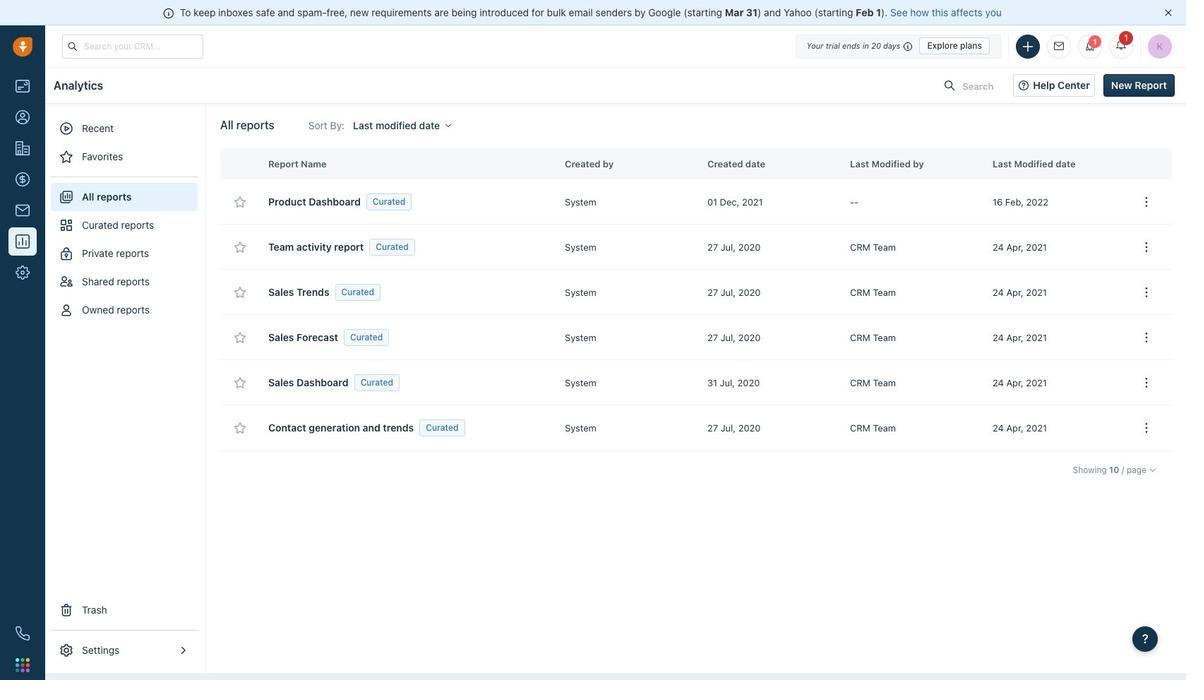 Task type: describe. For each thing, give the bounding box(es) containing it.
phone image
[[16, 626, 30, 640]]

close image
[[1165, 9, 1172, 16]]

freshworks switcher image
[[16, 658, 30, 672]]

Search your CRM... text field
[[62, 34, 203, 58]]



Task type: vqa. For each thing, say whether or not it's contained in the screenshot.
'PHONE' image
yes



Task type: locate. For each thing, give the bounding box(es) containing it.
send email image
[[1054, 42, 1064, 51]]

phone element
[[8, 619, 37, 648]]



